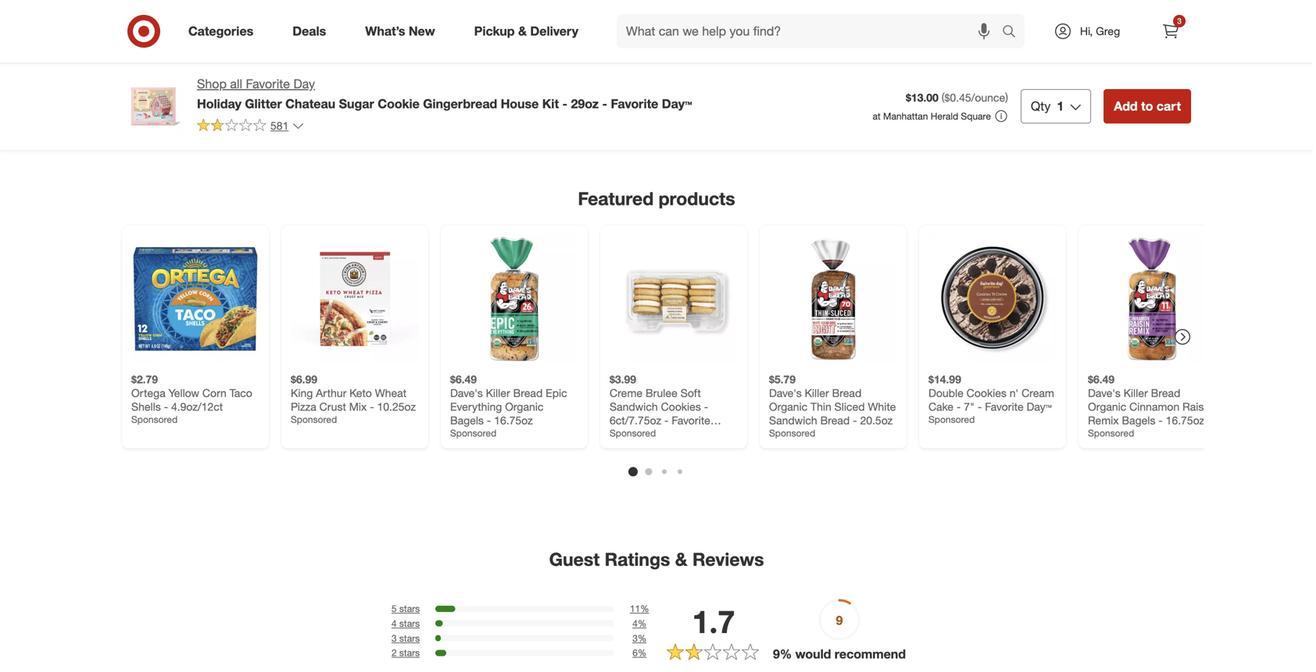 Task type: locate. For each thing, give the bounding box(es) containing it.
cookies inside $3.99 creme brulee soft sandwich cookies - 6ct/7.75oz - favorite day™
[[661, 400, 701, 414]]

1 horizontal spatial 16.75oz
[[1166, 414, 1205, 427]]

3 stars from the top
[[399, 632, 420, 644]]

day™
[[662, 96, 692, 111], [1027, 400, 1052, 414], [610, 427, 635, 441]]

stars down 4 stars
[[399, 632, 420, 644]]

killer for thin
[[805, 386, 829, 400]]

bagels right the remix
[[1122, 414, 1156, 427]]

3 %
[[633, 632, 647, 644]]

% for 6
[[638, 647, 647, 659]]

1 horizontal spatial sandwich
[[769, 414, 818, 427]]

bagels
[[450, 414, 484, 427], [1122, 414, 1156, 427]]

9
[[773, 646, 780, 662]]

$6.49 up the remix
[[1088, 373, 1115, 386]]

killer left epic
[[486, 386, 510, 400]]

at
[[873, 110, 881, 122]]

shop
[[197, 76, 227, 91]]

stars up 4 stars
[[399, 603, 420, 615]]

stars for 4 stars
[[399, 618, 420, 629]]

11 %
[[630, 603, 649, 615]]

sandwich
[[610, 400, 658, 414], [769, 414, 818, 427]]

raisin
[[1183, 400, 1213, 414]]

to
[[1142, 99, 1154, 114]]

2 vertical spatial day™
[[610, 427, 635, 441]]

organic inside $6.49 dave's killer bread organic cinnamon raisin remix bagels - 16.75oz sponsored
[[1088, 400, 1127, 414]]

1 horizontal spatial cookies
[[967, 386, 1007, 400]]

1 organic from the left
[[505, 400, 544, 414]]

bread left 'raisin' at the bottom of the page
[[1151, 386, 1181, 400]]

gingerbread
[[423, 96, 497, 111]]

shells
[[131, 400, 161, 414]]

3 right 'greg'
[[1178, 16, 1182, 26]]

day™ inside $3.99 creme brulee soft sandwich cookies - 6ct/7.75oz - favorite day™
[[610, 427, 635, 441]]

sliced
[[835, 400, 865, 414]]

$6.49 inside $6.49 dave's killer bread epic everything organic bagels - 16.75oz sponsored
[[450, 373, 477, 386]]

1 bagels from the left
[[450, 414, 484, 427]]

2 $6.49 from the left
[[1088, 373, 1115, 386]]

2 killer from the left
[[805, 386, 829, 400]]

3 up 2
[[392, 632, 397, 644]]

1 vertical spatial day™
[[1027, 400, 1052, 414]]

0 horizontal spatial day™
[[610, 427, 635, 441]]

stars down 3 stars
[[399, 647, 420, 659]]

3 link
[[1154, 14, 1188, 48]]

4 for 4 stars
[[392, 618, 397, 629]]

stars
[[399, 603, 420, 615], [399, 618, 420, 629], [399, 632, 420, 644], [399, 647, 420, 659]]

% left would
[[780, 646, 792, 662]]

bread right the thin
[[832, 386, 862, 400]]

dave's killer bread epic everything organic bagels - 16.75oz image
[[450, 235, 579, 363]]

$5.79 dave's killer bread organic thin sliced white sandwich bread - 20.5oz sponsored
[[769, 373, 896, 439]]

% up 6 %
[[638, 632, 647, 644]]

$6.49
[[450, 373, 477, 386], [1088, 373, 1115, 386]]

stars for 2 stars
[[399, 647, 420, 659]]

double
[[929, 386, 964, 400]]

pickup
[[474, 24, 515, 39]]

sponsored down everything
[[450, 427, 497, 439]]

would
[[796, 646, 831, 662]]

3 dave's from the left
[[1088, 386, 1121, 400]]

5
[[392, 603, 397, 615]]

1 horizontal spatial 4
[[633, 618, 638, 629]]

1 horizontal spatial day™
[[662, 96, 692, 111]]

0 horizontal spatial 4
[[392, 618, 397, 629]]

2 horizontal spatial killer
[[1124, 386, 1148, 400]]

qty 1
[[1031, 99, 1064, 114]]

bread inside $6.49 dave's killer bread organic cinnamon raisin remix bagels - 16.75oz sponsored
[[1151, 386, 1181, 400]]

2 horizontal spatial organic
[[1088, 400, 1127, 414]]

what's
[[365, 24, 405, 39]]

image of holiday glitter chateau sugar cookie gingerbread house kit - 29oz - favorite day™ image
[[122, 75, 185, 138]]

1 dave's from the left
[[450, 386, 483, 400]]

cookies right creme
[[661, 400, 701, 414]]

dave's for dave's killer bread organic thin sliced white sandwich bread - 20.5oz
[[769, 386, 802, 400]]

taco
[[230, 386, 252, 400]]

brulee
[[646, 386, 678, 400]]

all
[[230, 76, 242, 91]]

4 %
[[633, 618, 647, 629]]

4 down 5
[[392, 618, 397, 629]]

0 horizontal spatial dave's
[[450, 386, 483, 400]]

day™ inside $14.99 double cookies n' cream cake - 7" - favorite day™ sponsored
[[1027, 400, 1052, 414]]

7"
[[964, 400, 975, 414]]

organic for dave's killer bread organic thin sliced white sandwich bread - 20.5oz
[[769, 400, 808, 414]]

$6.49 inside $6.49 dave's killer bread organic cinnamon raisin remix bagels - 16.75oz sponsored
[[1088, 373, 1115, 386]]

- inside $6.49 dave's killer bread organic cinnamon raisin remix bagels - 16.75oz sponsored
[[1159, 414, 1163, 427]]

dave's killer bread organic thin sliced white sandwich bread - 20.5oz image
[[769, 235, 898, 363]]

0 vertical spatial &
[[518, 24, 527, 39]]

dave's up the remix
[[1088, 386, 1121, 400]]

3 organic from the left
[[1088, 400, 1127, 414]]

1 horizontal spatial 3
[[633, 632, 638, 644]]

bread for organic
[[513, 386, 543, 400]]

sponsored down the thin
[[769, 427, 816, 439]]

favorite
[[246, 76, 290, 91], [611, 96, 659, 111], [985, 400, 1024, 414], [672, 414, 711, 427]]

% up 4 % at the left bottom of the page
[[641, 603, 649, 615]]

sandwich inside $3.99 creme brulee soft sandwich cookies - 6ct/7.75oz - favorite day™
[[610, 400, 658, 414]]

organic left epic
[[505, 400, 544, 414]]

bread
[[513, 386, 543, 400], [832, 386, 862, 400], [1151, 386, 1181, 400], [821, 414, 850, 427]]

pickup & delivery link
[[461, 14, 598, 48]]

ratings
[[605, 549, 670, 571]]

4 down 11
[[633, 618, 638, 629]]

1 horizontal spatial $6.49
[[1088, 373, 1115, 386]]

king
[[291, 386, 313, 400]]

0 horizontal spatial sandwich
[[610, 400, 658, 414]]

day™ inside "shop all favorite day holiday glitter chateau sugar cookie gingerbread house kit - 29oz - favorite day™"
[[662, 96, 692, 111]]

$13.00
[[906, 91, 939, 104]]

2 4 from the left
[[633, 618, 638, 629]]

day™ for $3.99 creme brulee soft sandwich cookies - 6ct/7.75oz - favorite day™
[[610, 427, 635, 441]]

dave's inside $6.49 dave's killer bread epic everything organic bagels - 16.75oz sponsored
[[450, 386, 483, 400]]

$6.49 for dave's killer bread organic cinnamon raisin remix bagels - 16.75oz
[[1088, 373, 1115, 386]]

2 organic from the left
[[769, 400, 808, 414]]

organic
[[505, 400, 544, 414], [769, 400, 808, 414], [1088, 400, 1127, 414]]

house
[[501, 96, 539, 111]]

)
[[1006, 91, 1009, 104]]

sponsored down ortega
[[131, 414, 178, 426]]

killer inside $5.79 dave's killer bread organic thin sliced white sandwich bread - 20.5oz sponsored
[[805, 386, 829, 400]]

$6.99
[[291, 373, 318, 386]]

killer inside $6.49 dave's killer bread organic cinnamon raisin remix bagels - 16.75oz sponsored
[[1124, 386, 1148, 400]]

king arthur keto wheat pizza crust mix - 10.25oz image
[[291, 235, 419, 363]]

bagels inside $6.49 dave's killer bread epic everything organic bagels - 16.75oz sponsored
[[450, 414, 484, 427]]

hi,
[[1080, 24, 1093, 38]]

sponsored down the king
[[291, 414, 337, 426]]

2 horizontal spatial day™
[[1027, 400, 1052, 414]]

favorite up glitter
[[246, 76, 290, 91]]

0 horizontal spatial 3
[[392, 632, 397, 644]]

-
[[563, 96, 568, 111], [602, 96, 608, 111], [164, 400, 168, 414], [370, 400, 374, 414], [704, 400, 709, 414], [957, 400, 961, 414], [978, 400, 982, 414], [487, 414, 491, 427], [665, 414, 669, 427], [853, 414, 857, 427], [1159, 414, 1163, 427]]

11
[[630, 603, 641, 615]]

1 stars from the top
[[399, 603, 420, 615]]

chateau
[[286, 96, 336, 111]]

search button
[[995, 14, 1033, 52]]

0 horizontal spatial $6.49
[[450, 373, 477, 386]]

2 dave's from the left
[[769, 386, 802, 400]]

0 horizontal spatial cookies
[[661, 400, 701, 414]]

(
[[942, 91, 945, 104]]

16.75oz
[[494, 414, 533, 427], [1166, 414, 1205, 427]]

kit
[[542, 96, 559, 111]]

2 bagels from the left
[[1122, 414, 1156, 427]]

10.25oz
[[377, 400, 416, 414]]

& right pickup
[[518, 24, 527, 39]]

1 killer from the left
[[486, 386, 510, 400]]

$3.99
[[610, 373, 637, 386]]

1 horizontal spatial &
[[675, 549, 688, 571]]

killer inside $6.49 dave's killer bread epic everything organic bagels - 16.75oz sponsored
[[486, 386, 510, 400]]

1 4 from the left
[[392, 618, 397, 629]]

stars up 3 stars
[[399, 618, 420, 629]]

1 16.75oz from the left
[[494, 414, 533, 427]]

bagels right 10.25oz
[[450, 414, 484, 427]]

sponsored
[[131, 414, 178, 426], [291, 414, 337, 426], [929, 414, 975, 426], [450, 427, 497, 439], [610, 427, 656, 439], [769, 427, 816, 439], [1088, 427, 1135, 439]]

3
[[1178, 16, 1182, 26], [392, 632, 397, 644], [633, 632, 638, 644]]

2 horizontal spatial 3
[[1178, 16, 1182, 26]]

1 horizontal spatial bagels
[[1122, 414, 1156, 427]]

sandwich down $3.99
[[610, 400, 658, 414]]

sponsored inside $5.79 dave's killer bread organic thin sliced white sandwich bread - 20.5oz sponsored
[[769, 427, 816, 439]]

0 horizontal spatial 16.75oz
[[494, 414, 533, 427]]

sandwich down $5.79
[[769, 414, 818, 427]]

cake
[[929, 400, 954, 414]]

1 horizontal spatial organic
[[769, 400, 808, 414]]

1 horizontal spatial dave's
[[769, 386, 802, 400]]

2 stars from the top
[[399, 618, 420, 629]]

bread left epic
[[513, 386, 543, 400]]

$6.49 up everything
[[450, 373, 477, 386]]

2 16.75oz from the left
[[1166, 414, 1205, 427]]

cookies left n'
[[967, 386, 1007, 400]]

sponsored down cinnamon
[[1088, 427, 1135, 439]]

remix
[[1088, 414, 1119, 427]]

2 horizontal spatial dave's
[[1088, 386, 1121, 400]]

4 stars from the top
[[399, 647, 420, 659]]

$14.99 double cookies n' cream cake - 7" - favorite day™ sponsored
[[929, 373, 1055, 426]]

shop all favorite day holiday glitter chateau sugar cookie gingerbread house kit - 29oz - favorite day™
[[197, 76, 692, 111]]

0 horizontal spatial killer
[[486, 386, 510, 400]]

sponsored inside $6.49 dave's killer bread organic cinnamon raisin remix bagels - 16.75oz sponsored
[[1088, 427, 1135, 439]]

organic down $5.79
[[769, 400, 808, 414]]

1 horizontal spatial killer
[[805, 386, 829, 400]]

% down 11 %
[[638, 618, 647, 629]]

$5.79
[[769, 373, 796, 386]]

dave's inside $5.79 dave's killer bread organic thin sliced white sandwich bread - 20.5oz sponsored
[[769, 386, 802, 400]]

cart
[[1157, 99, 1181, 114]]

0 vertical spatial day™
[[662, 96, 692, 111]]

dave's right 10.25oz
[[450, 386, 483, 400]]

$0.45
[[945, 91, 972, 104]]

dave's inside $6.49 dave's killer bread organic cinnamon raisin remix bagels - 16.75oz sponsored
[[1088, 386, 1121, 400]]

arthur
[[316, 386, 347, 400]]

organic left cinnamon
[[1088, 400, 1127, 414]]

killer left sliced
[[805, 386, 829, 400]]

- inside $2.79 ortega yellow corn taco shells - 4.9oz/12ct sponsored
[[164, 400, 168, 414]]

0 horizontal spatial bagels
[[450, 414, 484, 427]]

new
[[409, 24, 435, 39]]

killer left 'raisin' at the bottom of the page
[[1124, 386, 1148, 400]]

3 up 6
[[633, 632, 638, 644]]

3 killer from the left
[[1124, 386, 1148, 400]]

favorite right 7"
[[985, 400, 1024, 414]]

&
[[518, 24, 527, 39], [675, 549, 688, 571]]

bread inside $6.49 dave's killer bread epic everything organic bagels - 16.75oz sponsored
[[513, 386, 543, 400]]

0 horizontal spatial &
[[518, 24, 527, 39]]

sponsored down 'double'
[[929, 414, 975, 426]]

0 horizontal spatial organic
[[505, 400, 544, 414]]

reviews
[[693, 549, 764, 571]]

dave's left the thin
[[769, 386, 802, 400]]

killer
[[486, 386, 510, 400], [805, 386, 829, 400], [1124, 386, 1148, 400]]

organic inside $5.79 dave's killer bread organic thin sliced white sandwich bread - 20.5oz sponsored
[[769, 400, 808, 414]]

favorite down soft
[[672, 414, 711, 427]]

% down 3 %
[[638, 647, 647, 659]]

what's new link
[[352, 14, 455, 48]]

stars for 5 stars
[[399, 603, 420, 615]]

- inside $5.79 dave's killer bread organic thin sliced white sandwich bread - 20.5oz sponsored
[[853, 414, 857, 427]]

guest ratings & reviews
[[549, 549, 764, 571]]

3 inside 'link'
[[1178, 16, 1182, 26]]

hi, greg
[[1080, 24, 1121, 38]]

& right the ratings
[[675, 549, 688, 571]]

1 $6.49 from the left
[[450, 373, 477, 386]]



Task type: vqa. For each thing, say whether or not it's contained in the screenshot.


Task type: describe. For each thing, give the bounding box(es) containing it.
1.7
[[692, 602, 736, 641]]

organic for dave's killer bread organic cinnamon raisin remix bagels - 16.75oz
[[1088, 400, 1127, 414]]

crust
[[320, 400, 346, 414]]

$14.99
[[929, 373, 962, 386]]

4 for 4 %
[[633, 618, 638, 629]]

& inside pickup & delivery link
[[518, 24, 527, 39]]

square
[[961, 110, 991, 122]]

dave's killer bread organic cinnamon raisin remix bagels - 16.75oz image
[[1088, 235, 1217, 363]]

herald
[[931, 110, 959, 122]]

1 vertical spatial &
[[675, 549, 688, 571]]

yellow
[[169, 386, 199, 400]]

sponsored inside $14.99 double cookies n' cream cake - 7" - favorite day™ sponsored
[[929, 414, 975, 426]]

wheat
[[375, 386, 407, 400]]

$3.99 creme brulee soft sandwich cookies - 6ct/7.75oz - favorite day™
[[610, 373, 711, 441]]

% for 3
[[638, 632, 647, 644]]

4.9oz/12ct
[[171, 400, 223, 414]]

cookie
[[378, 96, 420, 111]]

2 stars
[[392, 647, 420, 659]]

bagels inside $6.49 dave's killer bread organic cinnamon raisin remix bagels - 16.75oz sponsored
[[1122, 414, 1156, 427]]

- inside $6.49 dave's killer bread epic everything organic bagels - 16.75oz sponsored
[[487, 414, 491, 427]]

16.75oz inside $6.49 dave's killer bread epic everything organic bagels - 16.75oz sponsored
[[494, 414, 533, 427]]

glitter
[[245, 96, 282, 111]]

3 for 3 %
[[633, 632, 638, 644]]

add
[[1114, 99, 1138, 114]]

creme brulee soft sandwich cookies - 6ct/7.75oz - favorite day™ image
[[610, 235, 738, 363]]

% for 4
[[638, 618, 647, 629]]

recommend
[[835, 646, 906, 662]]

everything
[[450, 400, 502, 414]]

ortega
[[131, 386, 166, 400]]

featured products
[[578, 188, 735, 210]]

$6.49 dave's killer bread organic cinnamon raisin remix bagels - 16.75oz sponsored
[[1088, 373, 1213, 439]]

categories link
[[175, 14, 273, 48]]

killer for cinnamon
[[1124, 386, 1148, 400]]

3 for 3
[[1178, 16, 1182, 26]]

epic
[[546, 386, 567, 400]]

at manhattan herald square
[[873, 110, 991, 122]]

$13.00 ( $0.45 /ounce )
[[906, 91, 1009, 104]]

4 stars
[[392, 618, 420, 629]]

6
[[633, 647, 638, 659]]

- inside $6.99 king arthur keto wheat pizza crust mix - 10.25oz sponsored
[[370, 400, 374, 414]]

9 % would recommend
[[773, 646, 906, 662]]

guest
[[549, 549, 600, 571]]

16.75oz inside $6.49 dave's killer bread organic cinnamon raisin remix bagels - 16.75oz sponsored
[[1166, 414, 1205, 427]]

sandwich inside $5.79 dave's killer bread organic thin sliced white sandwich bread - 20.5oz sponsored
[[769, 414, 818, 427]]

% for 9
[[780, 646, 792, 662]]

organic inside $6.49 dave's killer bread epic everything organic bagels - 16.75oz sponsored
[[505, 400, 544, 414]]

holiday
[[197, 96, 242, 111]]

sponsored down creme
[[610, 427, 656, 439]]

white
[[868, 400, 896, 414]]

dave's for dave's killer bread organic cinnamon raisin remix bagels - 16.75oz
[[1088, 386, 1121, 400]]

search
[[995, 25, 1033, 40]]

$6.99 king arthur keto wheat pizza crust mix - 10.25oz sponsored
[[291, 373, 416, 426]]

soft
[[681, 386, 701, 400]]

products
[[659, 188, 735, 210]]

5 stars
[[392, 603, 420, 615]]

bread for raisin
[[1151, 386, 1181, 400]]

ortega yellow corn taco shells - 4.9oz/12ct image
[[131, 235, 260, 363]]

qty
[[1031, 99, 1051, 114]]

favorite inside $3.99 creme brulee soft sandwich cookies - 6ct/7.75oz - favorite day™
[[672, 414, 711, 427]]

cinnamon
[[1130, 400, 1180, 414]]

cookies inside $14.99 double cookies n' cream cake - 7" - favorite day™ sponsored
[[967, 386, 1007, 400]]

pickup & delivery
[[474, 24, 579, 39]]

stars for 3 stars
[[399, 632, 420, 644]]

$6.49 dave's killer bread epic everything organic bagels - 16.75oz sponsored
[[450, 373, 567, 439]]

sponsored inside $6.99 king arthur keto wheat pizza crust mix - 10.25oz sponsored
[[291, 414, 337, 426]]

2
[[392, 647, 397, 659]]

sponsored inside $6.49 dave's killer bread epic everything organic bagels - 16.75oz sponsored
[[450, 427, 497, 439]]

n'
[[1010, 386, 1019, 400]]

corn
[[202, 386, 227, 400]]

greg
[[1096, 24, 1121, 38]]

581
[[271, 119, 289, 132]]

$2.79
[[131, 373, 158, 386]]

thin
[[811, 400, 832, 414]]

featured
[[578, 188, 654, 210]]

double cookies n' cream cake - 7" - favorite day™ image
[[929, 235, 1057, 363]]

delivery
[[530, 24, 579, 39]]

favorite right the 29oz
[[611, 96, 659, 111]]

% for 11
[[641, 603, 649, 615]]

dave's for dave's killer bread epic everything organic bagels - 16.75oz
[[450, 386, 483, 400]]

581 link
[[197, 118, 304, 136]]

deals link
[[279, 14, 346, 48]]

deals
[[293, 24, 326, 39]]

3 for 3 stars
[[392, 632, 397, 644]]

what's new
[[365, 24, 435, 39]]

3 stars
[[392, 632, 420, 644]]

6ct/7.75oz
[[610, 414, 662, 427]]

day™ for $14.99 double cookies n' cream cake - 7" - favorite day™ sponsored
[[1027, 400, 1052, 414]]

sugar
[[339, 96, 374, 111]]

$6.49 for dave's killer bread epic everything organic bagels - 16.75oz
[[450, 373, 477, 386]]

1
[[1057, 99, 1064, 114]]

add to cart button
[[1104, 89, 1192, 124]]

/ounce
[[972, 91, 1006, 104]]

creme
[[610, 386, 643, 400]]

keto
[[350, 386, 372, 400]]

$2.79 ortega yellow corn taco shells - 4.9oz/12ct sponsored
[[131, 373, 252, 426]]

mix
[[349, 400, 367, 414]]

What can we help you find? suggestions appear below search field
[[617, 14, 1006, 48]]

29oz
[[571, 96, 599, 111]]

bread for sliced
[[832, 386, 862, 400]]

day
[[294, 76, 315, 91]]

bread left 20.5oz
[[821, 414, 850, 427]]

favorite inside $14.99 double cookies n' cream cake - 7" - favorite day™ sponsored
[[985, 400, 1024, 414]]

sponsored inside $2.79 ortega yellow corn taco shells - 4.9oz/12ct sponsored
[[131, 414, 178, 426]]

cream
[[1022, 386, 1055, 400]]

killer for everything
[[486, 386, 510, 400]]



